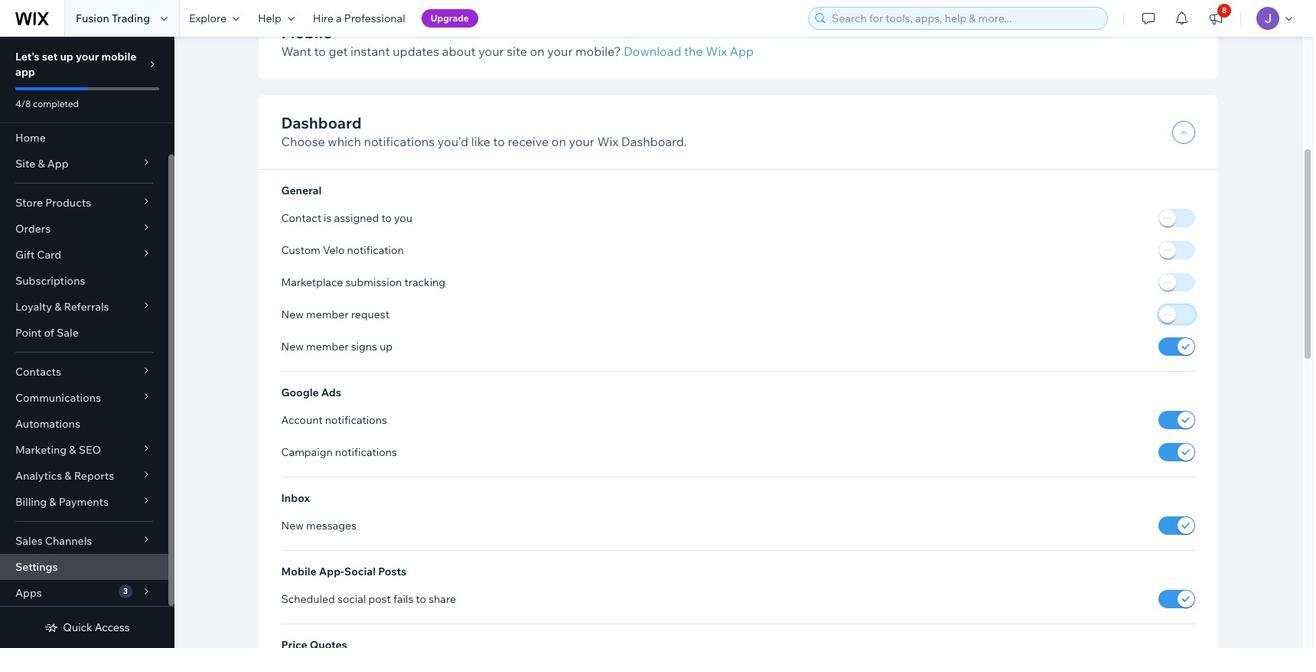 Task type: vqa. For each thing, say whether or not it's contained in the screenshot.
top wix
yes



Task type: describe. For each thing, give the bounding box(es) containing it.
help button
[[249, 0, 304, 37]]

dashboard
[[281, 113, 362, 132]]

a
[[336, 11, 342, 25]]

let's
[[15, 50, 39, 64]]

quick access button
[[45, 621, 130, 634]]

velo
[[323, 243, 345, 257]]

3
[[123, 586, 128, 596]]

point of sale
[[15, 326, 79, 340]]

orders button
[[0, 216, 168, 242]]

& for site
[[38, 157, 45, 171]]

account
[[281, 413, 323, 427]]

4/8 completed
[[15, 98, 79, 109]]

marketplace
[[281, 276, 343, 289]]

like
[[471, 134, 490, 149]]

subscriptions link
[[0, 268, 168, 294]]

inbox
[[281, 491, 310, 505]]

analytics & reports
[[15, 469, 114, 483]]

google ads
[[281, 386, 341, 400]]

your inside dashboard choose which notifications you'd like to receive on your wix dashboard.
[[569, 134, 594, 149]]

site
[[507, 44, 527, 59]]

app inside mobile want to get instant updates about your site on your mobile? download the wix app
[[730, 44, 754, 59]]

contact is assigned to you
[[281, 211, 412, 225]]

professional
[[344, 11, 405, 25]]

hire
[[313, 11, 334, 25]]

store
[[15, 196, 43, 210]]

sales channels button
[[0, 528, 168, 554]]

contacts
[[15, 365, 61, 379]]

want
[[281, 44, 311, 59]]

quick
[[63, 621, 92, 634]]

contacts button
[[0, 359, 168, 385]]

trading
[[112, 11, 150, 25]]

apps
[[15, 586, 42, 600]]

mobile for mobile app-social posts
[[281, 565, 317, 579]]

point
[[15, 326, 42, 340]]

upgrade
[[431, 12, 469, 24]]

settings link
[[0, 554, 168, 580]]

notifications inside dashboard choose which notifications you'd like to receive on your wix dashboard.
[[364, 134, 435, 149]]

automations
[[15, 417, 80, 431]]

upgrade button
[[421, 9, 478, 28]]

mobile
[[101, 50, 137, 64]]

tracking
[[404, 276, 446, 289]]

site
[[15, 157, 35, 171]]

settings
[[15, 560, 58, 574]]

analytics & reports button
[[0, 463, 168, 489]]

home link
[[0, 125, 168, 151]]

mobile for mobile want to get instant updates about your site on your mobile? download the wix app
[[281, 23, 332, 42]]

social
[[338, 593, 366, 606]]

sidebar element
[[0, 37, 174, 648]]

quick access
[[63, 621, 130, 634]]

site & app button
[[0, 151, 168, 177]]

loyalty & referrals
[[15, 300, 109, 314]]

communications button
[[0, 385, 168, 411]]

member for signs
[[306, 340, 349, 354]]

notifications for account notifications
[[325, 413, 387, 427]]

home
[[15, 131, 46, 145]]

app-
[[319, 565, 344, 579]]

& for billing
[[49, 495, 56, 509]]

app
[[15, 65, 35, 79]]

new member signs up
[[281, 340, 393, 354]]

& for loyalty
[[54, 300, 61, 314]]

download the wix app button
[[624, 42, 754, 60]]

scheduled
[[281, 593, 335, 606]]

new member request
[[281, 308, 390, 321]]

billing & payments
[[15, 495, 109, 509]]

messages
[[306, 519, 357, 533]]

assigned
[[334, 211, 379, 225]]

contact
[[281, 211, 321, 225]]

member for request
[[306, 308, 349, 321]]

account notifications
[[281, 413, 387, 427]]

fusion
[[76, 11, 109, 25]]

wix inside dashboard choose which notifications you'd like to receive on your wix dashboard.
[[597, 134, 618, 149]]

completed
[[33, 98, 79, 109]]

reports
[[74, 469, 114, 483]]

instant
[[351, 44, 390, 59]]

automations link
[[0, 411, 168, 437]]

gift
[[15, 248, 35, 262]]

store products
[[15, 196, 91, 210]]

gift card
[[15, 248, 61, 262]]



Task type: locate. For each thing, give the bounding box(es) containing it.
on inside dashboard choose which notifications you'd like to receive on your wix dashboard.
[[552, 134, 566, 149]]

your left mobile
[[76, 50, 99, 64]]

seo
[[79, 443, 101, 457]]

mobile app-social posts
[[281, 565, 407, 579]]

1 vertical spatial new
[[281, 340, 304, 354]]

1 vertical spatial member
[[306, 340, 349, 354]]

orders
[[15, 222, 51, 236]]

submission
[[345, 276, 402, 289]]

fails
[[393, 593, 414, 606]]

to inside mobile want to get instant updates about your site on your mobile? download the wix app
[[314, 44, 326, 59]]

& left seo
[[69, 443, 76, 457]]

1 vertical spatial notifications
[[325, 413, 387, 427]]

0 vertical spatial member
[[306, 308, 349, 321]]

notifications for campaign notifications
[[335, 445, 397, 459]]

new messages
[[281, 519, 357, 533]]

loyalty & referrals button
[[0, 294, 168, 320]]

card
[[37, 248, 61, 262]]

signs
[[351, 340, 377, 354]]

hire a professional link
[[304, 0, 415, 37]]

mobile want to get instant updates about your site on your mobile? download the wix app
[[281, 23, 754, 59]]

member
[[306, 308, 349, 321], [306, 340, 349, 354]]

which
[[328, 134, 361, 149]]

payments
[[59, 495, 109, 509]]

notifications
[[364, 134, 435, 149], [325, 413, 387, 427], [335, 445, 397, 459]]

point of sale link
[[0, 320, 168, 346]]

request
[[351, 308, 390, 321]]

billing & payments button
[[0, 489, 168, 515]]

mobile up scheduled
[[281, 565, 317, 579]]

products
[[45, 196, 91, 210]]

sales
[[15, 534, 43, 548]]

site & app
[[15, 157, 69, 171]]

0 vertical spatial up
[[60, 50, 73, 64]]

2 mobile from the top
[[281, 565, 317, 579]]

& left reports
[[65, 469, 72, 483]]

up
[[60, 50, 73, 64], [380, 340, 393, 354]]

billing
[[15, 495, 47, 509]]

2 vertical spatial new
[[281, 519, 304, 533]]

to left you at the left of the page
[[381, 211, 392, 225]]

channels
[[45, 534, 92, 548]]

8
[[1222, 5, 1227, 15]]

to right fails at the left bottom
[[416, 593, 426, 606]]

0 vertical spatial mobile
[[281, 23, 332, 42]]

posts
[[378, 565, 407, 579]]

new for new member request
[[281, 308, 304, 321]]

0 vertical spatial new
[[281, 308, 304, 321]]

wix inside mobile want to get instant updates about your site on your mobile? download the wix app
[[706, 44, 727, 59]]

sales channels
[[15, 534, 92, 548]]

on
[[530, 44, 545, 59], [552, 134, 566, 149]]

new
[[281, 308, 304, 321], [281, 340, 304, 354], [281, 519, 304, 533]]

up right the set on the left top
[[60, 50, 73, 64]]

app right the at the right
[[730, 44, 754, 59]]

updates
[[393, 44, 439, 59]]

4/8
[[15, 98, 31, 109]]

your left site
[[478, 44, 504, 59]]

google
[[281, 386, 319, 400]]

member down 'new member request'
[[306, 340, 349, 354]]

& right billing at the bottom
[[49, 495, 56, 509]]

& inside dropdown button
[[65, 469, 72, 483]]

to right like
[[493, 134, 505, 149]]

new down inbox
[[281, 519, 304, 533]]

2 vertical spatial notifications
[[335, 445, 397, 459]]

explore
[[189, 11, 227, 25]]

1 horizontal spatial app
[[730, 44, 754, 59]]

hire a professional
[[313, 11, 405, 25]]

0 vertical spatial on
[[530, 44, 545, 59]]

1 member from the top
[[306, 308, 349, 321]]

mobile up want
[[281, 23, 332, 42]]

the
[[684, 44, 703, 59]]

wix right the at the right
[[706, 44, 727, 59]]

1 horizontal spatial on
[[552, 134, 566, 149]]

receive
[[508, 134, 549, 149]]

Search for tools, apps, help & more... field
[[827, 8, 1103, 29]]

mobile inside mobile want to get instant updates about your site on your mobile? download the wix app
[[281, 23, 332, 42]]

& inside dropdown button
[[69, 443, 76, 457]]

3 new from the top
[[281, 519, 304, 533]]

you
[[394, 211, 412, 225]]

custom velo notification
[[281, 243, 404, 257]]

new for new messages
[[281, 519, 304, 533]]

1 vertical spatial on
[[552, 134, 566, 149]]

mobile
[[281, 23, 332, 42], [281, 565, 317, 579]]

wix
[[706, 44, 727, 59], [597, 134, 618, 149]]

0 horizontal spatial up
[[60, 50, 73, 64]]

of
[[44, 326, 54, 340]]

notifications left you'd
[[364, 134, 435, 149]]

1 horizontal spatial wix
[[706, 44, 727, 59]]

2 new from the top
[[281, 340, 304, 354]]

on right site
[[530, 44, 545, 59]]

communications
[[15, 391, 101, 405]]

your right the receive
[[569, 134, 594, 149]]

fusion trading
[[76, 11, 150, 25]]

marketing
[[15, 443, 67, 457]]

member up new member signs up
[[306, 308, 349, 321]]

1 vertical spatial mobile
[[281, 565, 317, 579]]

set
[[42, 50, 58, 64]]

8 button
[[1199, 0, 1233, 37]]

notifications up campaign notifications
[[325, 413, 387, 427]]

your
[[478, 44, 504, 59], [547, 44, 573, 59], [76, 50, 99, 64], [569, 134, 594, 149]]

choose
[[281, 134, 325, 149]]

subscriptions
[[15, 274, 85, 288]]

on inside mobile want to get instant updates about your site on your mobile? download the wix app
[[530, 44, 545, 59]]

2 member from the top
[[306, 340, 349, 354]]

up inside let's set up your mobile app
[[60, 50, 73, 64]]

app
[[730, 44, 754, 59], [47, 157, 69, 171]]

0 horizontal spatial wix
[[597, 134, 618, 149]]

& right site
[[38, 157, 45, 171]]

1 vertical spatial wix
[[597, 134, 618, 149]]

let's set up your mobile app
[[15, 50, 137, 79]]

marketing & seo
[[15, 443, 101, 457]]

to left get
[[314, 44, 326, 59]]

dashboard choose which notifications you'd like to receive on your wix dashboard.
[[281, 113, 687, 149]]

&
[[38, 157, 45, 171], [54, 300, 61, 314], [69, 443, 76, 457], [65, 469, 72, 483], [49, 495, 56, 509]]

loyalty
[[15, 300, 52, 314]]

& for marketing
[[69, 443, 76, 457]]

up right signs
[[380, 340, 393, 354]]

1 horizontal spatial up
[[380, 340, 393, 354]]

you'd
[[438, 134, 468, 149]]

wix left the dashboard.
[[597, 134, 618, 149]]

access
[[95, 621, 130, 634]]

your left mobile?
[[547, 44, 573, 59]]

0 vertical spatial app
[[730, 44, 754, 59]]

1 vertical spatial up
[[380, 340, 393, 354]]

custom
[[281, 243, 320, 257]]

ads
[[321, 386, 341, 400]]

to inside dashboard choose which notifications you'd like to receive on your wix dashboard.
[[493, 134, 505, 149]]

& for analytics
[[65, 469, 72, 483]]

1 mobile from the top
[[281, 23, 332, 42]]

new up google
[[281, 340, 304, 354]]

to
[[314, 44, 326, 59], [493, 134, 505, 149], [381, 211, 392, 225], [416, 593, 426, 606]]

help
[[258, 11, 282, 25]]

1 vertical spatial app
[[47, 157, 69, 171]]

app right site
[[47, 157, 69, 171]]

your inside let's set up your mobile app
[[76, 50, 99, 64]]

new for new member signs up
[[281, 340, 304, 354]]

0 vertical spatial notifications
[[364, 134, 435, 149]]

mobile?
[[576, 44, 621, 59]]

new down marketplace
[[281, 308, 304, 321]]

app inside popup button
[[47, 157, 69, 171]]

0 horizontal spatial app
[[47, 157, 69, 171]]

notifications down account notifications
[[335, 445, 397, 459]]

& right loyalty
[[54, 300, 61, 314]]

0 horizontal spatial on
[[530, 44, 545, 59]]

social
[[344, 565, 376, 579]]

marketplace submission tracking
[[281, 276, 446, 289]]

share
[[429, 593, 456, 606]]

1 new from the top
[[281, 308, 304, 321]]

on right the receive
[[552, 134, 566, 149]]

0 vertical spatial wix
[[706, 44, 727, 59]]

notification
[[347, 243, 404, 257]]

download
[[624, 44, 681, 59]]

campaign
[[281, 445, 333, 459]]

about
[[442, 44, 476, 59]]



